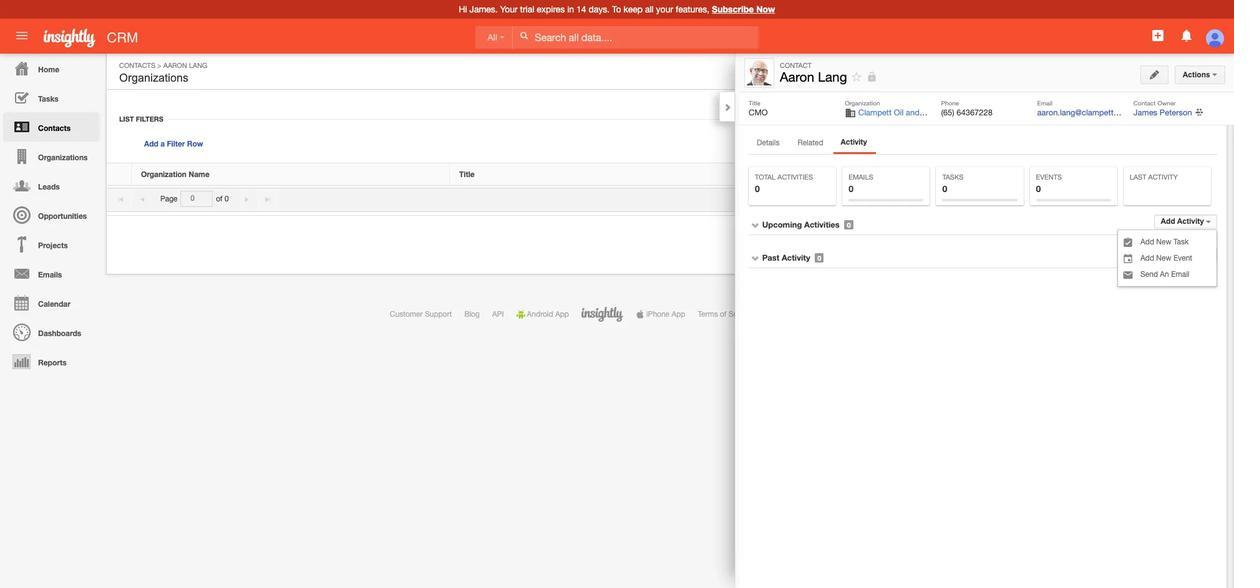 Task type: describe. For each thing, give the bounding box(es) containing it.
activity link
[[834, 135, 875, 152]]

contact owner
[[1134, 99, 1176, 107]]

lang inside the contacts > aaron lang organizations
[[189, 62, 208, 69]]

support
[[425, 310, 452, 319]]

activities for total activities 0
[[778, 174, 813, 181]]

add a filter row
[[144, 139, 203, 149]]

blog
[[465, 310, 480, 319]]

row containing organization name
[[107, 164, 1202, 186]]

filters
[[136, 115, 163, 123]]

list filters
[[119, 115, 163, 123]]

tasks link
[[3, 83, 100, 112]]

peterson
[[1160, 108, 1193, 117]]

add activity button for activities
[[1155, 215, 1218, 229]]

organizations inside "link"
[[38, 153, 88, 162]]

related
[[798, 139, 824, 147]]

days.
[[589, 4, 610, 14]]

android app
[[527, 310, 569, 319]]

title for title
[[459, 170, 475, 179]]

tasks 0
[[943, 174, 964, 194]]

aaron inside the contacts > aaron lang organizations
[[163, 62, 187, 69]]

emails 0
[[849, 174, 874, 194]]

contact for contact
[[780, 62, 812, 69]]

activity inside activity 'link'
[[841, 137, 868, 147]]

add inside "link"
[[1141, 254, 1155, 263]]

actions button
[[1175, 66, 1226, 84]]

title for title cmo
[[749, 99, 761, 107]]

list
[[119, 115, 134, 123]]

details inside row
[[778, 170, 802, 179]]

emails for emails 0
[[849, 174, 874, 181]]

dashboards
[[38, 329, 81, 338]]

add activity for upcoming activities
[[1161, 217, 1205, 226]]

subscribe
[[712, 4, 754, 14]]

your
[[656, 4, 674, 14]]

0 vertical spatial of
[[216, 195, 223, 203]]

add for 'add link' button
[[1138, 67, 1152, 76]]

upcoming activities
[[763, 220, 840, 230]]

organization for organization name
[[141, 170, 187, 179]]

aaron.lang@clampett.com
[[1038, 108, 1132, 117]]

app for iphone app
[[672, 310, 686, 319]]

record permissions image
[[867, 69, 878, 84]]

to
[[612, 4, 621, 14]]

james.
[[470, 4, 498, 14]]

notifications image
[[1180, 28, 1194, 43]]

1 vertical spatial link
[[1096, 170, 1111, 179]]

android
[[527, 310, 553, 319]]

aaron lang link
[[163, 62, 208, 69]]

add for activity's add activity button
[[1161, 250, 1176, 259]]

customer support
[[390, 310, 452, 319]]

task
[[1174, 238, 1189, 247]]

and
[[906, 108, 920, 117]]

projects link
[[3, 230, 100, 259]]

add for activities's add activity button
[[1161, 217, 1176, 226]]

projects
[[38, 241, 68, 250]]

reports link
[[3, 347, 100, 376]]

terms of service link
[[698, 310, 754, 319]]

terms of service
[[698, 310, 754, 319]]

aaron lang
[[780, 69, 848, 84]]

email inside email aaron.lang@clampett.com
[[1038, 99, 1053, 107]]

terms
[[698, 310, 718, 319]]

new for task
[[1157, 238, 1172, 247]]

email aaron.lang@clampett.com
[[1038, 99, 1132, 117]]

organizations link
[[3, 142, 100, 171]]

navigation containing home
[[0, 54, 100, 376]]

james peterson
[[1134, 108, 1193, 117]]

features,
[[676, 4, 710, 14]]

owner
[[1158, 99, 1176, 107]]

organization name
[[141, 170, 210, 179]]

contacts > aaron lang organizations
[[119, 62, 208, 84]]

new for event
[[1157, 254, 1172, 263]]

send
[[1141, 270, 1159, 279]]

chevron right image
[[723, 103, 732, 112]]

past activity link
[[763, 253, 811, 263]]

follow image
[[851, 71, 863, 83]]

leads
[[38, 182, 60, 192]]

iphone
[[647, 310, 670, 319]]

activity right last
[[1149, 174, 1178, 181]]

related link
[[790, 135, 832, 154]]

organization for organization
[[845, 99, 880, 107]]

name
[[189, 170, 210, 179]]

contacts for contacts
[[38, 124, 71, 133]]

all
[[488, 32, 498, 42]]

1 vertical spatial of
[[720, 310, 727, 319]]

customer support link
[[390, 310, 452, 319]]

add new event
[[1141, 254, 1193, 263]]

crm
[[107, 30, 138, 46]]

1 horizontal spatial aaron
[[780, 69, 815, 84]]

add a filter row link
[[144, 139, 203, 149]]

of 0
[[216, 195, 229, 203]]

add link
[[1138, 67, 1170, 76]]

upcoming
[[763, 220, 802, 230]]

cmo
[[749, 108, 768, 117]]

past
[[763, 253, 780, 263]]

link created
[[1096, 170, 1142, 179]]

send an email
[[1141, 270, 1190, 279]]

an
[[1161, 270, 1170, 279]]

contacts link inside navigation
[[3, 112, 100, 142]]

0 inside tasks 0
[[943, 184, 948, 194]]

service
[[729, 310, 754, 319]]

activity for activity's add activity button
[[1178, 250, 1205, 259]]

activities for upcoming activities
[[805, 220, 840, 230]]

add new task link
[[1119, 234, 1217, 250]]

send an email link
[[1119, 267, 1217, 283]]

add new task
[[1141, 238, 1189, 247]]

api
[[492, 310, 504, 319]]

chevron down image
[[752, 221, 760, 230]]

leads link
[[3, 171, 100, 200]]



Task type: locate. For each thing, give the bounding box(es) containing it.
of right page
[[216, 195, 223, 203]]

add link button
[[1130, 62, 1178, 81]]

0 horizontal spatial contacts link
[[3, 112, 100, 142]]

add activity button
[[1155, 215, 1218, 229], [1155, 248, 1218, 262]]

0 vertical spatial add activity button
[[1155, 215, 1218, 229]]

contacts link
[[119, 62, 155, 69], [3, 112, 100, 142]]

page
[[160, 195, 178, 203]]

0 horizontal spatial app
[[555, 310, 569, 319]]

navigation
[[0, 54, 100, 376]]

add up the add new task link
[[1161, 217, 1176, 226]]

new down add new task
[[1157, 254, 1172, 263]]

activity right the past
[[782, 253, 811, 263]]

aaron
[[163, 62, 187, 69], [780, 69, 815, 84]]

clampett oil and gas, singapore
[[859, 108, 978, 117]]

customer
[[390, 310, 423, 319]]

lang left follow "image"
[[818, 69, 848, 84]]

add activity
[[1161, 217, 1205, 226], [1161, 250, 1205, 259]]

organizations
[[119, 72, 189, 84], [38, 153, 88, 162]]

tasks for tasks
[[38, 94, 59, 104]]

0 horizontal spatial aaron
[[163, 62, 187, 69]]

1 vertical spatial add activity button
[[1155, 248, 1218, 262]]

email right an
[[1172, 270, 1190, 279]]

1 horizontal spatial email
[[1172, 270, 1190, 279]]

activities right upcoming
[[805, 220, 840, 230]]

1 vertical spatial tasks
[[943, 174, 964, 181]]

0 horizontal spatial tasks
[[38, 94, 59, 104]]

of right terms
[[720, 310, 727, 319]]

calendar link
[[3, 288, 100, 318]]

last
[[1130, 174, 1147, 181]]

>
[[157, 62, 162, 69]]

lang right >
[[189, 62, 208, 69]]

0 vertical spatial organizations
[[119, 72, 189, 84]]

link up owner
[[1154, 67, 1170, 76]]

organization
[[845, 99, 880, 107], [141, 170, 187, 179]]

organizations up leads link in the left of the page
[[38, 153, 88, 162]]

1 new from the top
[[1157, 238, 1172, 247]]

iphone app
[[647, 310, 686, 319]]

1 horizontal spatial contacts link
[[119, 62, 155, 69]]

0 vertical spatial title
[[749, 99, 761, 107]]

add down add new task
[[1161, 250, 1176, 259]]

contacts for contacts > aaron lang organizations
[[119, 62, 155, 69]]

1 vertical spatial contact
[[1134, 99, 1156, 107]]

app right iphone on the bottom right of page
[[672, 310, 686, 319]]

(65)
[[942, 108, 955, 117]]

contact up james
[[1134, 99, 1156, 107]]

add activity down task on the top right
[[1161, 250, 1205, 259]]

0 horizontal spatial emails
[[38, 270, 62, 280]]

0 vertical spatial contacts
[[119, 62, 155, 69]]

1 vertical spatial email
[[1172, 270, 1190, 279]]

emails down activity 'link'
[[849, 174, 874, 181]]

1 horizontal spatial organization
[[845, 99, 880, 107]]

white image
[[520, 31, 529, 40]]

contacts up organizations "link"
[[38, 124, 71, 133]]

link left created
[[1096, 170, 1111, 179]]

contact for contact owner
[[1134, 99, 1156, 107]]

contact
[[780, 62, 812, 69], [1134, 99, 1156, 107]]

0 vertical spatial new
[[1157, 238, 1172, 247]]

opportunities
[[38, 212, 87, 221]]

add up add new event
[[1141, 238, 1155, 247]]

0 vertical spatial details
[[757, 139, 780, 147]]

0 vertical spatial contact
[[780, 62, 812, 69]]

aaron.lang@clampett.com link
[[1038, 108, 1132, 117]]

add activity for past activity
[[1161, 250, 1205, 259]]

organizations down >
[[119, 72, 189, 84]]

all
[[645, 4, 654, 14]]

details right total
[[778, 170, 802, 179]]

phone
[[942, 99, 959, 107]]

0 horizontal spatial organizations
[[38, 153, 88, 162]]

0 vertical spatial organization
[[845, 99, 880, 107]]

2 add activity from the top
[[1161, 250, 1205, 259]]

contacts left >
[[119, 62, 155, 69]]

expires
[[537, 4, 565, 14]]

activities inside total activities 0
[[778, 174, 813, 181]]

upcoming activities link
[[763, 220, 840, 230]]

add
[[1138, 67, 1152, 76], [144, 139, 158, 149], [1161, 217, 1176, 226], [1141, 238, 1155, 247], [1161, 250, 1176, 259], [1141, 254, 1155, 263]]

1 vertical spatial activities
[[805, 220, 840, 230]]

1 horizontal spatial tasks
[[943, 174, 964, 181]]

activity for activities's add activity button
[[1178, 217, 1205, 226]]

0 vertical spatial email
[[1038, 99, 1053, 107]]

2 app from the left
[[672, 310, 686, 319]]

contacts link left >
[[119, 62, 155, 69]]

contacts inside the contacts > aaron lang organizations
[[119, 62, 155, 69]]

activity
[[841, 137, 868, 147], [1149, 174, 1178, 181], [1178, 217, 1205, 226], [1178, 250, 1205, 259], [782, 253, 811, 263]]

dashboards link
[[3, 318, 100, 347]]

home link
[[3, 54, 100, 83]]

activities right total
[[778, 174, 813, 181]]

android app link
[[517, 310, 569, 319]]

trial
[[520, 4, 535, 14]]

1 horizontal spatial contacts
[[119, 62, 155, 69]]

oil
[[894, 108, 904, 117]]

gas,
[[922, 108, 939, 117]]

1 horizontal spatial app
[[672, 310, 686, 319]]

link inside button
[[1154, 67, 1170, 76]]

app right 'android'
[[555, 310, 569, 319]]

chevron down image
[[752, 254, 760, 263]]

1 horizontal spatial emails
[[849, 174, 874, 181]]

1 horizontal spatial organizations
[[119, 72, 189, 84]]

add for add a filter row link
[[144, 139, 158, 149]]

0 vertical spatial emails
[[849, 174, 874, 181]]

created
[[1113, 170, 1142, 179]]

0 vertical spatial tasks
[[38, 94, 59, 104]]

home
[[38, 65, 59, 74]]

title
[[749, 99, 761, 107], [459, 170, 475, 179]]

1 vertical spatial title
[[459, 170, 475, 179]]

new
[[1157, 238, 1172, 247], [1157, 254, 1172, 263]]

1 vertical spatial contacts link
[[3, 112, 100, 142]]

add activity up task on the top right
[[1161, 217, 1205, 226]]

contact image
[[747, 61, 772, 86]]

add activity button down task on the top right
[[1155, 248, 1218, 262]]

1 vertical spatial add activity
[[1161, 250, 1205, 259]]

1 vertical spatial emails
[[38, 270, 62, 280]]

contacts
[[119, 62, 155, 69], [38, 124, 71, 133]]

hi james. your trial expires in 14 days. to keep all your features, subscribe now
[[459, 4, 776, 14]]

activity down task on the top right
[[1178, 250, 1205, 259]]

emails up calendar link at left
[[38, 270, 62, 280]]

0
[[755, 184, 760, 194], [849, 184, 854, 194], [943, 184, 948, 194], [1037, 184, 1041, 194], [225, 195, 229, 203], [847, 221, 851, 229], [818, 254, 822, 262]]

1 vertical spatial new
[[1157, 254, 1172, 263]]

1 horizontal spatial title
[[749, 99, 761, 107]]

clampett
[[859, 108, 892, 117]]

0 inside events 0
[[1037, 184, 1041, 194]]

link
[[1154, 67, 1170, 76], [1096, 170, 1111, 179]]

1 horizontal spatial lang
[[818, 69, 848, 84]]

0 horizontal spatial organization
[[141, 170, 187, 179]]

1 add activity from the top
[[1161, 217, 1205, 226]]

0 horizontal spatial contact
[[780, 62, 812, 69]]

0 horizontal spatial contacts
[[38, 124, 71, 133]]

0 inside total activities 0
[[755, 184, 760, 194]]

activity down clampett
[[841, 137, 868, 147]]

actions
[[1183, 71, 1213, 79]]

14
[[577, 4, 586, 14]]

contacts link down home
[[3, 112, 100, 142]]

of
[[216, 195, 223, 203], [720, 310, 727, 319]]

column header
[[107, 164, 132, 186]]

contacts inside 'link'
[[38, 124, 71, 133]]

activity for past activity link
[[782, 253, 811, 263]]

2 new from the top
[[1157, 254, 1172, 263]]

change record owner image
[[1196, 107, 1204, 119]]

organization up clampett
[[845, 99, 880, 107]]

1 horizontal spatial of
[[720, 310, 727, 319]]

1 app from the left
[[555, 310, 569, 319]]

all link
[[475, 26, 513, 49]]

0 vertical spatial add activity
[[1161, 217, 1205, 226]]

0 horizontal spatial of
[[216, 195, 223, 203]]

emails link
[[3, 259, 100, 288]]

new up add new event
[[1157, 238, 1172, 247]]

past activity
[[763, 253, 811, 263]]

organizations button
[[117, 69, 191, 87]]

1 vertical spatial contacts
[[38, 124, 71, 133]]

details down cmo at the top
[[757, 139, 780, 147]]

1 horizontal spatial link
[[1154, 67, 1170, 76]]

1 horizontal spatial contact
[[1134, 99, 1156, 107]]

1 vertical spatial organization
[[141, 170, 187, 179]]

0 horizontal spatial email
[[1038, 99, 1053, 107]]

james peterson link
[[1134, 108, 1193, 117]]

app
[[555, 310, 569, 319], [672, 310, 686, 319]]

add up contact owner
[[1138, 67, 1152, 76]]

title inside "title cmo"
[[749, 99, 761, 107]]

now
[[757, 4, 776, 14]]

1 add activity button from the top
[[1155, 215, 1218, 229]]

title cmo
[[749, 99, 768, 117]]

0 inside the emails 0
[[849, 184, 854, 194]]

email up aaron.lang@clampett.com link
[[1038, 99, 1053, 107]]

emails inside emails link
[[38, 270, 62, 280]]

tasks for tasks 0
[[943, 174, 964, 181]]

contact right "contact" 'icon'
[[780, 62, 812, 69]]

64367228
[[957, 108, 993, 117]]

organizations inside the contacts > aaron lang organizations
[[119, 72, 189, 84]]

total activities 0
[[755, 174, 813, 194]]

activity up task on the top right
[[1178, 217, 1205, 226]]

api link
[[492, 310, 504, 319]]

events 0
[[1037, 174, 1062, 194]]

events
[[1037, 174, 1062, 181]]

last activity
[[1130, 174, 1178, 181]]

new inside "link"
[[1157, 254, 1172, 263]]

add up send
[[1141, 254, 1155, 263]]

1 vertical spatial organizations
[[38, 153, 88, 162]]

0 horizontal spatial title
[[459, 170, 475, 179]]

0 vertical spatial activities
[[778, 174, 813, 181]]

details link
[[749, 135, 788, 154]]

0 horizontal spatial link
[[1096, 170, 1111, 179]]

clampett oil and gas, singapore link
[[859, 108, 978, 117]]

in
[[568, 4, 574, 14]]

add left a on the top of the page
[[144, 139, 158, 149]]

opportunities link
[[3, 200, 100, 230]]

subscribe now link
[[712, 4, 776, 14]]

aaron right >
[[163, 62, 187, 69]]

0 vertical spatial contacts link
[[119, 62, 155, 69]]

organization up page
[[141, 170, 187, 179]]

Search all data.... text field
[[513, 26, 759, 49]]

james
[[1134, 108, 1158, 117]]

add activity button up task on the top right
[[1155, 215, 1218, 229]]

tasks inside 'link'
[[38, 94, 59, 104]]

iphone app link
[[636, 310, 686, 319]]

0 vertical spatial link
[[1154, 67, 1170, 76]]

blog link
[[465, 310, 480, 319]]

total
[[755, 174, 776, 181]]

hi
[[459, 4, 467, 14]]

title inside row
[[459, 170, 475, 179]]

emails for emails
[[38, 270, 62, 280]]

phone (65) 64367228
[[942, 99, 993, 117]]

calendar
[[38, 300, 70, 309]]

row
[[107, 164, 1202, 186]]

add activity button for activity
[[1155, 248, 1218, 262]]

1 vertical spatial details
[[778, 170, 802, 179]]

2 add activity button from the top
[[1155, 248, 1218, 262]]

tasks
[[38, 94, 59, 104], [943, 174, 964, 181]]

app for android app
[[555, 310, 569, 319]]

0 horizontal spatial lang
[[189, 62, 208, 69]]

singapore
[[941, 108, 978, 117]]

aaron right "contact" 'icon'
[[780, 69, 815, 84]]



Task type: vqa. For each thing, say whether or not it's contained in the screenshot.
leftmost app
yes



